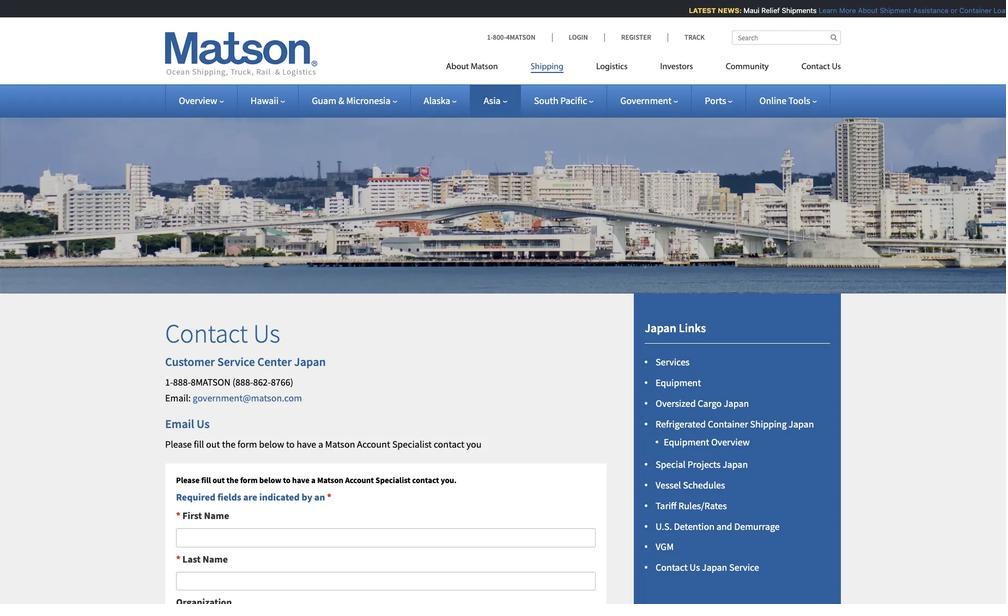 Task type: describe. For each thing, give the bounding box(es) containing it.
below for please fill out the form below to have a matson account specialist contact you. required fields are indicated by an *
[[259, 475, 282, 486]]

8matson
[[191, 376, 231, 389]]

government
[[621, 94, 672, 107]]

the for please fill out the form below to have a matson account specialist contact you
[[222, 438, 236, 451]]

refrigerated container shipping japan
[[656, 418, 814, 431]]

contact inside contact us link
[[802, 63, 830, 71]]

ports
[[705, 94, 727, 107]]

guam & micronesia
[[312, 94, 391, 107]]

u.s. detention and demurrage link
[[656, 520, 780, 533]]

email:
[[165, 392, 191, 404]]

name for * first name
[[204, 510, 229, 522]]

u.s. detention and demurrage
[[656, 520, 780, 533]]

you.
[[441, 475, 457, 486]]

account for you
[[357, 438, 390, 451]]

1- for 888-
[[165, 376, 173, 389]]

required
[[176, 491, 216, 504]]

* for last name
[[176, 553, 181, 566]]

or
[[946, 6, 953, 15]]

Search search field
[[732, 31, 841, 45]]

4matson
[[506, 33, 536, 42]]

* first name
[[176, 510, 229, 522]]

japan for oversized cargo japan
[[724, 397, 749, 410]]

south pacific link
[[534, 94, 594, 107]]

government@matson.com link
[[193, 392, 302, 404]]

customer
[[165, 355, 215, 370]]

contact us link
[[786, 57, 841, 80]]

1-800-4matson
[[487, 33, 536, 42]]

contact us inside top menu navigation
[[802, 63, 841, 71]]

account for you.
[[345, 475, 374, 486]]

out for please fill out the form below to have a matson account specialist contact you
[[206, 438, 220, 451]]

investors
[[661, 63, 693, 71]]

latest
[[684, 6, 711, 15]]

equipment link
[[656, 377, 701, 389]]

and
[[717, 520, 733, 533]]

please for please fill out the form below to have a matson account specialist contact you
[[165, 438, 192, 451]]

special projects japan
[[656, 459, 748, 471]]

please fill out the form below to have a matson account specialist contact you. required fields are indicated by an *
[[176, 475, 457, 504]]

login link
[[552, 33, 605, 42]]

please fill out the form below to have a matson account specialist contact you
[[165, 438, 482, 451]]

us inside japan links section
[[690, 562, 700, 574]]

contact for you
[[434, 438, 465, 451]]

asia link
[[484, 94, 507, 107]]

fields
[[218, 491, 241, 504]]

about matson link
[[446, 57, 515, 80]]

0 vertical spatial container
[[955, 6, 987, 15]]

maui
[[739, 6, 755, 15]]

detention
[[674, 520, 715, 533]]

refrigerated
[[656, 418, 706, 431]]

community
[[726, 63, 769, 71]]

japan for contact us japan service
[[702, 562, 728, 574]]

a for you.
[[311, 475, 316, 486]]

0 horizontal spatial contact us
[[165, 317, 280, 350]]

1 vertical spatial contact
[[165, 317, 248, 350]]

relief
[[757, 6, 775, 15]]

center japan
[[257, 355, 326, 370]]

asia
[[484, 94, 501, 107]]

rules/rates
[[679, 500, 727, 512]]

track link
[[668, 33, 705, 42]]

investors link
[[644, 57, 710, 80]]

to for please fill out the form below to have a matson account specialist contact you. required fields are indicated by an *
[[283, 475, 291, 486]]

by
[[302, 491, 312, 504]]

vgm link
[[656, 541, 674, 554]]

0 vertical spatial service
[[217, 355, 255, 370]]

first
[[183, 510, 202, 522]]

refrigerated container shipping japan link
[[656, 418, 814, 431]]

alaska
[[424, 94, 451, 107]]

specialist for you.
[[376, 475, 411, 486]]

register
[[621, 33, 652, 42]]

* last name
[[176, 553, 228, 566]]

1- for 800-
[[487, 33, 493, 42]]

last
[[183, 553, 201, 566]]

community link
[[710, 57, 786, 80]]

matson for you.
[[317, 475, 344, 486]]

container inside japan links section
[[708, 418, 749, 431]]

latest news: maui relief shipments learn more about shipment assistance or container loans
[[684, 6, 1007, 15]]

schedules
[[683, 479, 725, 492]]

tariff rules/rates link
[[656, 500, 727, 512]]

vgm
[[656, 541, 674, 554]]

shipping link
[[515, 57, 580, 80]]

800-
[[493, 33, 506, 42]]

vessel schedules link
[[656, 479, 725, 492]]

shipments
[[777, 6, 812, 15]]

matson inside top menu navigation
[[471, 63, 498, 71]]

south
[[534, 94, 559, 107]]

login
[[569, 33, 588, 42]]

name for * last name
[[203, 553, 228, 566]]

email us
[[165, 417, 210, 432]]

pacific
[[561, 94, 587, 107]]

888-
[[173, 376, 191, 389]]

hawaii
[[251, 94, 279, 107]]

logistics link
[[580, 57, 644, 80]]

special
[[656, 459, 686, 471]]

8766)
[[271, 376, 293, 389]]

services
[[656, 356, 690, 369]]

ports link
[[705, 94, 733, 107]]

us up customer service center japan
[[253, 317, 280, 350]]

online
[[760, 94, 787, 107]]



Task type: locate. For each thing, give the bounding box(es) containing it.
shipping inside top menu navigation
[[531, 63, 564, 71]]

shipping inside japan links section
[[750, 418, 787, 431]]

below down government@matson.com link
[[259, 438, 284, 451]]

oversized
[[656, 397, 696, 410]]

1 vertical spatial below
[[259, 475, 282, 486]]

1 vertical spatial container
[[708, 418, 749, 431]]

1 vertical spatial account
[[345, 475, 374, 486]]

equipment for 'equipment' link
[[656, 377, 701, 389]]

service up (888-
[[217, 355, 255, 370]]

service
[[217, 355, 255, 370], [730, 562, 759, 574]]

2 vertical spatial matson
[[317, 475, 344, 486]]

1 vertical spatial fill
[[201, 475, 211, 486]]

1 vertical spatial shipping
[[750, 418, 787, 431]]

equipment overview link
[[664, 436, 750, 449]]

None search field
[[732, 31, 841, 45]]

0 vertical spatial shipping
[[531, 63, 564, 71]]

out up fields
[[213, 475, 225, 486]]

oversized cargo japan link
[[656, 397, 749, 410]]

matson up the an
[[317, 475, 344, 486]]

1 vertical spatial have
[[292, 475, 310, 486]]

japan for special projects japan
[[723, 459, 748, 471]]

fill up required
[[201, 475, 211, 486]]

vessel schedules
[[656, 479, 725, 492]]

1 horizontal spatial contact
[[656, 562, 688, 574]]

projects
[[688, 459, 721, 471]]

cargo
[[698, 397, 722, 410]]

matson down the 800-
[[471, 63, 498, 71]]

0 horizontal spatial contact
[[165, 317, 248, 350]]

a for you
[[318, 438, 323, 451]]

to up indicated
[[283, 475, 291, 486]]

1 vertical spatial specialist
[[376, 475, 411, 486]]

contact inside "please fill out the form below to have a matson account specialist contact you. required fields are indicated by an *"
[[412, 475, 439, 486]]

matson
[[471, 63, 498, 71], [325, 438, 355, 451], [317, 475, 344, 486]]

below up indicated
[[259, 475, 282, 486]]

0 vertical spatial *
[[327, 491, 332, 504]]

below for please fill out the form below to have a matson account specialist contact you
[[259, 438, 284, 451]]

contact down vgm link
[[656, 562, 688, 574]]

equipment up oversized
[[656, 377, 701, 389]]

1-888-8matson (888-862-8766) email: government@matson.com
[[165, 376, 302, 404]]

register link
[[605, 33, 668, 42]]

guam
[[312, 94, 336, 107]]

1- inside 1-888-8matson (888-862-8766) email: government@matson.com
[[165, 376, 173, 389]]

demurrage
[[735, 520, 780, 533]]

1 horizontal spatial 1-
[[487, 33, 493, 42]]

contact us up customer service center japan
[[165, 317, 280, 350]]

have up by
[[292, 475, 310, 486]]

2 vertical spatial *
[[176, 553, 181, 566]]

1 vertical spatial contact us
[[165, 317, 280, 350]]

a inside "please fill out the form below to have a matson account specialist contact you. required fields are indicated by an *"
[[311, 475, 316, 486]]

1 vertical spatial contact
[[412, 475, 439, 486]]

the up fields
[[227, 475, 239, 486]]

please inside "please fill out the form below to have a matson account specialist contact you. required fields are indicated by an *"
[[176, 475, 200, 486]]

1 vertical spatial matson
[[325, 438, 355, 451]]

links
[[679, 320, 706, 336]]

out down email us
[[206, 438, 220, 451]]

are
[[243, 491, 257, 504]]

1 vertical spatial a
[[311, 475, 316, 486]]

a up the an
[[311, 475, 316, 486]]

please for please fill out the form below to have a matson account specialist contact you. required fields are indicated by an *
[[176, 475, 200, 486]]

form up the are
[[240, 475, 258, 486]]

1 vertical spatial service
[[730, 562, 759, 574]]

a up "please fill out the form below to have a matson account specialist contact you. required fields are indicated by an *"
[[318, 438, 323, 451]]

fill for please fill out the form below to have a matson account specialist contact you. required fields are indicated by an *
[[201, 475, 211, 486]]

1 vertical spatial about
[[446, 63, 469, 71]]

0 vertical spatial matson
[[471, 63, 498, 71]]

out inside "please fill out the form below to have a matson account specialist contact you. required fields are indicated by an *"
[[213, 475, 225, 486]]

shipment
[[875, 6, 906, 15]]

1- up email:
[[165, 376, 173, 389]]

contact inside japan links section
[[656, 562, 688, 574]]

contact us down search icon
[[802, 63, 841, 71]]

1 vertical spatial out
[[213, 475, 225, 486]]

tariff
[[656, 500, 677, 512]]

1 vertical spatial the
[[227, 475, 239, 486]]

0 vertical spatial to
[[286, 438, 295, 451]]

account inside "please fill out the form below to have a matson account specialist contact you. required fields are indicated by an *"
[[345, 475, 374, 486]]

please
[[165, 438, 192, 451], [176, 475, 200, 486]]

0 vertical spatial contact us
[[802, 63, 841, 71]]

* right the an
[[327, 491, 332, 504]]

1 vertical spatial name
[[203, 553, 228, 566]]

form inside "please fill out the form below to have a matson account specialist contact you. required fields are indicated by an *"
[[240, 475, 258, 486]]

overview
[[179, 94, 217, 107], [712, 436, 750, 449]]

port at naha, japan image
[[0, 100, 1007, 294]]

* inside "please fill out the form below to have a matson account specialist contact you. required fields are indicated by an *"
[[327, 491, 332, 504]]

japan links section
[[621, 294, 855, 605]]

overview inside japan links section
[[712, 436, 750, 449]]

track
[[685, 33, 705, 42]]

0 vertical spatial form
[[238, 438, 257, 451]]

0 vertical spatial have
[[297, 438, 316, 451]]

have up "please fill out the form below to have a matson account specialist contact you. required fields are indicated by an *"
[[297, 438, 316, 451]]

1-800-4matson link
[[487, 33, 552, 42]]

services link
[[656, 356, 690, 369]]

1 horizontal spatial container
[[955, 6, 987, 15]]

equipment down refrigerated
[[664, 436, 710, 449]]

us
[[832, 63, 841, 71], [253, 317, 280, 350], [197, 417, 210, 432], [690, 562, 700, 574]]

specialist
[[392, 438, 432, 451], [376, 475, 411, 486]]

have for please fill out the form below to have a matson account specialist contact you
[[297, 438, 316, 451]]

about up the alaska link
[[446, 63, 469, 71]]

2 vertical spatial contact
[[656, 562, 688, 574]]

japan links
[[645, 320, 706, 336]]

more
[[834, 6, 851, 15]]

overview link
[[179, 94, 224, 107]]

0 vertical spatial overview
[[179, 94, 217, 107]]

0 horizontal spatial shipping
[[531, 63, 564, 71]]

form down government@matson.com link
[[238, 438, 257, 451]]

matson for you
[[325, 438, 355, 451]]

name right the last
[[203, 553, 228, 566]]

0 horizontal spatial 1-
[[165, 376, 173, 389]]

equipment overview
[[664, 436, 750, 449]]

0 vertical spatial out
[[206, 438, 220, 451]]

0 vertical spatial please
[[165, 438, 192, 451]]

have inside "please fill out the form below to have a matson account specialist contact you. required fields are indicated by an *"
[[292, 475, 310, 486]]

equipment for equipment overview
[[664, 436, 710, 449]]

0 vertical spatial name
[[204, 510, 229, 522]]

1 vertical spatial overview
[[712, 436, 750, 449]]

container
[[955, 6, 987, 15], [708, 418, 749, 431]]

us down search icon
[[832, 63, 841, 71]]

us right email
[[197, 417, 210, 432]]

specialist for you
[[392, 438, 432, 451]]

1 vertical spatial please
[[176, 475, 200, 486]]

0 vertical spatial equipment
[[656, 377, 701, 389]]

alaska link
[[424, 94, 457, 107]]

tools
[[789, 94, 811, 107]]

about inside about matson link
[[446, 63, 469, 71]]

0 vertical spatial the
[[222, 438, 236, 451]]

contact
[[802, 63, 830, 71], [165, 317, 248, 350], [656, 562, 688, 574]]

logistics
[[596, 63, 628, 71]]

0 horizontal spatial a
[[311, 475, 316, 486]]

0 horizontal spatial overview
[[179, 94, 217, 107]]

contact left "you."
[[412, 475, 439, 486]]

0 vertical spatial below
[[259, 438, 284, 451]]

out for please fill out the form below to have a matson account specialist contact you. required fields are indicated by an *
[[213, 475, 225, 486]]

contact left you
[[434, 438, 465, 451]]

have for please fill out the form below to have a matson account specialist contact you. required fields are indicated by an *
[[292, 475, 310, 486]]

0 vertical spatial account
[[357, 438, 390, 451]]

1 vertical spatial to
[[283, 475, 291, 486]]

contact for you.
[[412, 475, 439, 486]]

* left the last
[[176, 553, 181, 566]]

contact us
[[802, 63, 841, 71], [165, 317, 280, 350]]

* for first name
[[176, 510, 181, 522]]

please down email
[[165, 438, 192, 451]]

news:
[[713, 6, 737, 15]]

the inside "please fill out the form below to have a matson account specialist contact you. required fields are indicated by an *"
[[227, 475, 239, 486]]

container right or
[[955, 6, 987, 15]]

fill inside "please fill out the form below to have a matson account specialist contact you. required fields are indicated by an *"
[[201, 475, 211, 486]]

please up required
[[176, 475, 200, 486]]

micronesia
[[346, 94, 391, 107]]

assistance
[[908, 6, 944, 15]]

form for please fill out the form below to have a matson account specialist contact you. required fields are indicated by an *
[[240, 475, 258, 486]]

2 below from the top
[[259, 475, 282, 486]]

1 vertical spatial equipment
[[664, 436, 710, 449]]

loans
[[989, 6, 1007, 15]]

vessel
[[656, 479, 681, 492]]

about
[[853, 6, 873, 15], [446, 63, 469, 71]]

0 vertical spatial contact
[[434, 438, 465, 451]]

0 vertical spatial 1-
[[487, 33, 493, 42]]

(888-
[[233, 376, 253, 389]]

to
[[286, 438, 295, 451], [283, 475, 291, 486]]

&
[[338, 94, 344, 107]]

0 horizontal spatial container
[[708, 418, 749, 431]]

learn
[[814, 6, 832, 15]]

shipping
[[531, 63, 564, 71], [750, 418, 787, 431]]

u.s.
[[656, 520, 672, 533]]

2 horizontal spatial contact
[[802, 63, 830, 71]]

1 horizontal spatial contact us
[[802, 63, 841, 71]]

customer service center japan
[[165, 355, 326, 370]]

matson inside "please fill out the form below to have a matson account specialist contact you. required fields are indicated by an *"
[[317, 475, 344, 486]]

guam & micronesia link
[[312, 94, 397, 107]]

container down cargo
[[708, 418, 749, 431]]

0 horizontal spatial about
[[446, 63, 469, 71]]

indicated
[[259, 491, 300, 504]]

email
[[165, 417, 194, 432]]

us inside top menu navigation
[[832, 63, 841, 71]]

government@matson.com
[[193, 392, 302, 404]]

0 vertical spatial a
[[318, 438, 323, 451]]

0 horizontal spatial service
[[217, 355, 255, 370]]

an
[[314, 491, 325, 504]]

online tools
[[760, 94, 811, 107]]

special projects japan link
[[656, 459, 748, 471]]

learn more about shipment assistance or container loans link
[[814, 6, 1007, 15]]

search image
[[831, 34, 838, 41]]

the down the government@matson.com
[[222, 438, 236, 451]]

0 vertical spatial contact
[[802, 63, 830, 71]]

you
[[467, 438, 482, 451]]

0 vertical spatial about
[[853, 6, 873, 15]]

to inside "please fill out the form below to have a matson account specialist contact you. required fields are indicated by an *"
[[283, 475, 291, 486]]

specialist inside "please fill out the form below to have a matson account specialist contact you. required fields are indicated by an *"
[[376, 475, 411, 486]]

to up "please fill out the form below to have a matson account specialist contact you. required fields are indicated by an *"
[[286, 438, 295, 451]]

service inside japan links section
[[730, 562, 759, 574]]

about matson
[[446, 63, 498, 71]]

fill for please fill out the form below to have a matson account specialist contact you
[[194, 438, 204, 451]]

service down demurrage
[[730, 562, 759, 574]]

0 vertical spatial fill
[[194, 438, 204, 451]]

below inside "please fill out the form below to have a matson account specialist contact you. required fields are indicated by an *"
[[259, 475, 282, 486]]

to for please fill out the form below to have a matson account specialist contact you
[[286, 438, 295, 451]]

1 horizontal spatial overview
[[712, 436, 750, 449]]

None text field
[[176, 529, 596, 548], [176, 572, 596, 591], [176, 529, 596, 548], [176, 572, 596, 591]]

blue matson logo with ocean, shipping, truck, rail and logistics written beneath it. image
[[165, 32, 318, 77]]

1 horizontal spatial about
[[853, 6, 873, 15]]

form
[[238, 438, 257, 451], [240, 475, 258, 486]]

*
[[327, 491, 332, 504], [176, 510, 181, 522], [176, 553, 181, 566]]

the for please fill out the form below to have a matson account specialist contact you. required fields are indicated by an *
[[227, 475, 239, 486]]

online tools link
[[760, 94, 817, 107]]

equipment
[[656, 377, 701, 389], [664, 436, 710, 449]]

1 horizontal spatial service
[[730, 562, 759, 574]]

government link
[[621, 94, 678, 107]]

1 below from the top
[[259, 438, 284, 451]]

* left first
[[176, 510, 181, 522]]

name down fields
[[204, 510, 229, 522]]

below
[[259, 438, 284, 451], [259, 475, 282, 486]]

fill down email us
[[194, 438, 204, 451]]

contact us japan service
[[656, 562, 759, 574]]

1- left 4matson
[[487, 33, 493, 42]]

matson up "please fill out the form below to have a matson account specialist contact you. required fields are indicated by an *"
[[325, 438, 355, 451]]

862-
[[253, 376, 271, 389]]

us down detention
[[690, 562, 700, 574]]

fill
[[194, 438, 204, 451], [201, 475, 211, 486]]

1 horizontal spatial shipping
[[750, 418, 787, 431]]

1 vertical spatial form
[[240, 475, 258, 486]]

1 vertical spatial *
[[176, 510, 181, 522]]

top menu navigation
[[446, 57, 841, 80]]

contact us japan service link
[[656, 562, 759, 574]]

contact up customer
[[165, 317, 248, 350]]

1 vertical spatial 1-
[[165, 376, 173, 389]]

form for please fill out the form below to have a matson account specialist contact you
[[238, 438, 257, 451]]

contact up 'tools'
[[802, 63, 830, 71]]

about right more
[[853, 6, 873, 15]]

1 horizontal spatial a
[[318, 438, 323, 451]]

0 vertical spatial specialist
[[392, 438, 432, 451]]

account
[[357, 438, 390, 451], [345, 475, 374, 486]]



Task type: vqa. For each thing, say whether or not it's contained in the screenshot.
Customer
yes



